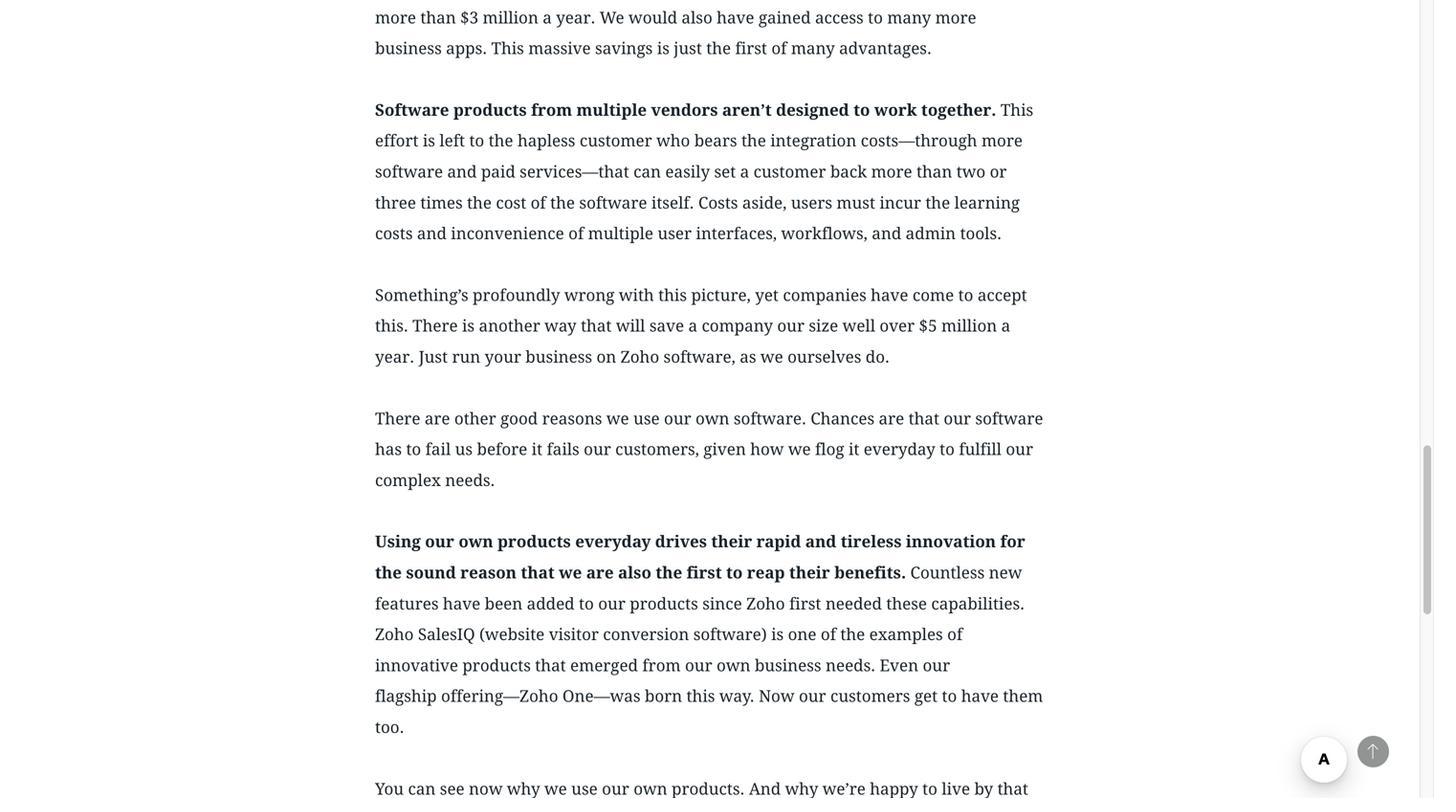 Task type: locate. For each thing, give the bounding box(es) containing it.
1 vertical spatial zoho
[[747, 594, 786, 613]]

left
[[440, 131, 465, 150]]

0 vertical spatial more
[[982, 131, 1023, 150]]

0 horizontal spatial zoho
[[375, 625, 414, 644]]

our up customers, given
[[664, 409, 692, 428]]

2 vertical spatial we
[[559, 563, 582, 582]]

a right set on the top of page
[[741, 162, 750, 181]]

chances
[[811, 409, 875, 428]]

bears
[[695, 131, 738, 150]]

this left way.
[[687, 687, 715, 706]]

work
[[875, 100, 917, 120]]

software up fulfill
[[976, 409, 1044, 428]]

2 horizontal spatial software
[[976, 409, 1044, 428]]

visitor
[[549, 625, 599, 644]]

been
[[485, 594, 523, 613]]

a right save
[[689, 317, 698, 336]]

of right the one
[[821, 625, 837, 644]]

born
[[645, 687, 683, 706]]

this
[[659, 286, 687, 305], [687, 687, 715, 706]]

their up first
[[712, 532, 753, 552]]

of
[[531, 193, 546, 212], [569, 224, 584, 243], [821, 625, 837, 644], [948, 625, 963, 644]]

that up added
[[521, 563, 555, 582]]

business down way in the top of the page
[[526, 347, 593, 367]]

business inside something's profoundly wrong with this picture, yet companies have come to accept this. there is another way that will save a company our size well over $5 million a year. just run your business on zoho software, as we ourselves do.
[[526, 347, 593, 367]]

to right left
[[469, 131, 485, 150]]

your
[[485, 347, 522, 367]]

own up reason
[[459, 532, 494, 552]]

more up or
[[982, 131, 1023, 150]]

business
[[526, 347, 593, 367], [755, 656, 822, 675]]

2 horizontal spatial we
[[789, 440, 811, 459]]

products up conversion
[[630, 594, 699, 613]]

0 horizontal spatial is
[[423, 131, 436, 150]]

everyday
[[575, 532, 651, 552]]

0 vertical spatial software
[[375, 162, 443, 181]]

products up reason
[[498, 532, 571, 552]]

come
[[913, 286, 955, 305]]

our up get
[[923, 656, 951, 675]]

that inside something's profoundly wrong with this picture, yet companies have come to accept this. there is another way that will save a company our size well over $5 million a year. just run your business on zoho software, as we ourselves do.
[[581, 317, 612, 336]]

2 horizontal spatial zoho
[[747, 594, 786, 613]]

it everyday
[[849, 440, 936, 459]]

1 horizontal spatial zoho
[[621, 347, 660, 367]]

this up save
[[659, 286, 687, 305]]

0 vertical spatial have
[[871, 286, 909, 305]]

are down everyday
[[587, 563, 614, 582]]

1 horizontal spatial a
[[741, 162, 750, 181]]

zoho down reap
[[747, 594, 786, 613]]

to left work
[[854, 100, 871, 120]]

2 vertical spatial zoho
[[375, 625, 414, 644]]

software inside there are other good reasons we use our own software. chances are that our software has to fail us before it fails our customers, given how we flog it everyday to fulfill our complex needs.
[[976, 409, 1044, 428]]

the
[[489, 131, 514, 150], [742, 131, 767, 150], [467, 193, 492, 212], [550, 193, 575, 212], [926, 193, 951, 212], [375, 563, 402, 582], [656, 563, 683, 582], [841, 625, 866, 644]]

software,
[[664, 347, 736, 367]]

aren't
[[723, 100, 772, 120]]

zoho down features
[[375, 625, 414, 644]]

have up over
[[871, 286, 909, 305]]

have up salesiq
[[443, 594, 481, 613]]

software
[[375, 162, 443, 181], [579, 193, 648, 212], [976, 409, 1044, 428]]

one
[[788, 625, 817, 644]]

and right rapid
[[806, 532, 837, 552]]

there inside there are other good reasons we use our own software. chances are that our software has to fail us before it fails our customers, given how we flog it everyday to fulfill our complex needs.
[[375, 409, 421, 428]]

are up fail
[[425, 409, 450, 428]]

business up "now"
[[755, 656, 822, 675]]

0 horizontal spatial their
[[712, 532, 753, 552]]

1 vertical spatial have
[[443, 594, 481, 613]]

own inside using our own products everyday drives their rapid and tireless innovation for the sound reason that we are also the first to reap their benefits.
[[459, 532, 494, 552]]

our right fulfill
[[1006, 440, 1034, 459]]

their up first needed
[[790, 563, 831, 582]]

a for set
[[741, 162, 750, 181]]

to right get
[[942, 687, 957, 706]]

have left them
[[962, 687, 999, 706]]

1 horizontal spatial from
[[643, 656, 681, 675]]

is left left
[[423, 131, 436, 150]]

2 vertical spatial software
[[976, 409, 1044, 428]]

is up run
[[462, 317, 475, 336]]

capabilities.
[[932, 594, 1025, 613]]

fulfill
[[959, 440, 1002, 459]]

for
[[1001, 532, 1026, 552]]

0 vertical spatial this
[[659, 286, 687, 305]]

designed
[[776, 100, 850, 120]]

0 horizontal spatial we
[[559, 563, 582, 582]]

to inside this effort is left to the hapless customer who bears the integration costs—through more software and paid services—that can easily set a customer back more than two or three times the cost of the software itself. costs aside, users must incur the learning costs and inconvenience of multiple user interfaces, workflows, and admin tools.
[[469, 131, 485, 150]]

1 horizontal spatial is
[[462, 317, 475, 336]]

products
[[454, 100, 527, 120], [498, 532, 571, 552], [630, 594, 699, 613], [463, 656, 531, 675]]

that up it everyday
[[909, 409, 940, 428]]

zoho
[[621, 347, 660, 367], [747, 594, 786, 613], [375, 625, 414, 644]]

our inside something's profoundly wrong with this picture, yet companies have come to accept this. there is another way that will save a company our size well over $5 million a year. just run your business on zoho software, as we ourselves do.
[[778, 317, 805, 336]]

more
[[982, 131, 1023, 150], [872, 162, 913, 181]]

before
[[477, 440, 528, 459]]

of down capabilities.
[[948, 625, 963, 644]]

1 horizontal spatial software
[[579, 193, 648, 212]]

1 vertical spatial business
[[755, 656, 822, 675]]

that down wrong
[[581, 317, 612, 336]]

do.
[[866, 347, 890, 367]]

reasons
[[542, 409, 603, 428]]

0 vertical spatial is
[[423, 131, 436, 150]]

0 horizontal spatial customer
[[580, 131, 652, 150]]

or
[[990, 162, 1007, 181]]

own
[[696, 409, 730, 428], [459, 532, 494, 552], [717, 656, 751, 675]]

2 vertical spatial own
[[717, 656, 751, 675]]

own inside countless new features have been added to our products since zoho first needed these capabilities. zoho salesiq (website visitor conversion software) is one of the examples of innovative products that emerged from our own business needs. even our flagship offering—zoho one—was born this way. now our customers get to have them too.
[[717, 656, 751, 675]]

1 vertical spatial their
[[790, 563, 831, 582]]

set
[[715, 162, 736, 181]]

1 horizontal spatial are
[[587, 563, 614, 582]]

and
[[447, 162, 477, 181], [417, 224, 447, 243], [872, 224, 902, 243], [806, 532, 837, 552]]

there up has
[[375, 409, 421, 428]]

own up way.
[[717, 656, 751, 675]]

conversion
[[603, 625, 689, 644]]

profoundly
[[473, 286, 560, 305]]

effort
[[375, 131, 419, 150]]

using our own products everyday drives their rapid and tireless innovation for the sound reason that we are also the first to reap their benefits.
[[375, 532, 1026, 582]]

that inside countless new features have been added to our products since zoho first needed these capabilities. zoho salesiq (website visitor conversion software) is one of the examples of innovative products that emerged from our own business needs. even our flagship offering—zoho one—was born this way. now our customers get to have them too.
[[535, 656, 566, 675]]

1 vertical spatial more
[[872, 162, 913, 181]]

software down "services—that can"
[[579, 193, 648, 212]]

2 horizontal spatial is
[[772, 625, 784, 644]]

1 vertical spatial own
[[459, 532, 494, 552]]

from up hapless
[[531, 100, 573, 120]]

run
[[452, 347, 481, 367]]

1 vertical spatial from
[[643, 656, 681, 675]]

products inside using our own products everyday drives their rapid and tireless innovation for the sound reason that we are also the first to reap their benefits.
[[498, 532, 571, 552]]

have inside something's profoundly wrong with this picture, yet companies have come to accept this. there is another way that will save a company our size well over $5 million a year. just run your business on zoho software, as we ourselves do.
[[871, 286, 909, 305]]

there up just
[[413, 317, 458, 336]]

these
[[887, 594, 928, 613]]

our down software)
[[685, 656, 713, 675]]

us
[[455, 440, 473, 459]]

who
[[657, 131, 690, 150]]

examples
[[870, 625, 944, 644]]

0 horizontal spatial a
[[689, 317, 698, 336]]

multiple user
[[588, 224, 692, 243]]

a down accept
[[1002, 317, 1011, 336]]

1 horizontal spatial we
[[607, 409, 629, 428]]

0 vertical spatial from
[[531, 100, 573, 120]]

a inside this effort is left to the hapless customer who bears the integration costs—through more software and paid services—that can easily set a customer back more than two or three times the cost of the software itself. costs aside, users must incur the learning costs and inconvenience of multiple user interfaces, workflows, and admin tools.
[[741, 162, 750, 181]]

is left the one
[[772, 625, 784, 644]]

we up added
[[559, 563, 582, 582]]

way
[[545, 317, 577, 336]]

own up customers, given
[[696, 409, 730, 428]]

to up 'visitor'
[[579, 594, 594, 613]]

way.
[[720, 687, 755, 706]]

2 vertical spatial have
[[962, 687, 999, 706]]

more up incur
[[872, 162, 913, 181]]

from
[[531, 100, 573, 120], [643, 656, 681, 675]]

1 vertical spatial software
[[579, 193, 648, 212]]

1 vertical spatial is
[[462, 317, 475, 336]]

customer down multiple
[[580, 131, 652, 150]]

there
[[413, 317, 458, 336], [375, 409, 421, 428]]

we left the use
[[607, 409, 629, 428]]

itself.
[[652, 193, 694, 212]]

0 vertical spatial zoho
[[621, 347, 660, 367]]

to left fail
[[406, 440, 421, 459]]

0 horizontal spatial software
[[375, 162, 443, 181]]

admin
[[906, 224, 956, 243]]

0 vertical spatial their
[[712, 532, 753, 552]]

customer up users
[[754, 162, 826, 181]]

the down first needed
[[841, 625, 866, 644]]

new
[[989, 563, 1023, 582]]

to right first
[[727, 563, 743, 582]]

and down incur
[[872, 224, 902, 243]]

cost
[[496, 193, 527, 212]]

1 vertical spatial customer
[[754, 162, 826, 181]]

reap
[[747, 563, 785, 582]]

own inside there are other good reasons we use our own software. chances are that our software has to fail us before it fails our customers, given how we flog it everyday to fulfill our complex needs.
[[696, 409, 730, 428]]

0 horizontal spatial business
[[526, 347, 593, 367]]

business inside countless new features have been added to our products since zoho first needed these capabilities. zoho salesiq (website visitor conversion software) is one of the examples of innovative products that emerged from our own business needs. even our flagship offering—zoho one—was born this way. now our customers get to have them too.
[[755, 656, 822, 675]]

our down also
[[598, 594, 626, 613]]

0 vertical spatial business
[[526, 347, 593, 367]]

has
[[375, 440, 402, 459]]

1 horizontal spatial their
[[790, 563, 831, 582]]

emerged
[[571, 656, 638, 675]]

tools.
[[961, 224, 1002, 243]]

1 vertical spatial this
[[687, 687, 715, 706]]

that down 'visitor'
[[535, 656, 566, 675]]

2 horizontal spatial have
[[962, 687, 999, 706]]

0 horizontal spatial from
[[531, 100, 573, 120]]

are up it everyday
[[879, 409, 905, 428]]

0 horizontal spatial more
[[872, 162, 913, 181]]

using our
[[375, 532, 455, 552]]

we inside using our own products everyday drives their rapid and tireless innovation for the sound reason that we are also the first to reap their benefits.
[[559, 563, 582, 582]]

must
[[837, 193, 876, 212]]

too.
[[375, 718, 404, 737]]

our
[[778, 317, 805, 336], [664, 409, 692, 428], [944, 409, 972, 428], [584, 440, 611, 459], [1006, 440, 1034, 459], [598, 594, 626, 613], [685, 656, 713, 675], [923, 656, 951, 675], [799, 687, 827, 706]]

1 horizontal spatial customer
[[754, 162, 826, 181]]

1 horizontal spatial have
[[871, 286, 909, 305]]

1 horizontal spatial business
[[755, 656, 822, 675]]

2 vertical spatial is
[[772, 625, 784, 644]]

now
[[759, 687, 795, 706]]

1 vertical spatial there
[[375, 409, 421, 428]]

from up born
[[643, 656, 681, 675]]

customer
[[580, 131, 652, 150], [754, 162, 826, 181]]

products down (website
[[463, 656, 531, 675]]

will
[[616, 317, 646, 336]]

are inside using our own products everyday drives their rapid and tireless innovation for the sound reason that we are also the first to reap their benefits.
[[587, 563, 614, 582]]

how
[[751, 440, 784, 459]]

two
[[957, 162, 986, 181]]

we left flog
[[789, 440, 811, 459]]

0 vertical spatial there
[[413, 317, 458, 336]]

business for needs. even
[[755, 656, 822, 675]]

the down than at right top
[[926, 193, 951, 212]]

to inside using our own products everyday drives their rapid and tireless innovation for the sound reason that we are also the first to reap their benefits.
[[727, 563, 743, 582]]

yet
[[755, 286, 779, 305]]

0 vertical spatial own
[[696, 409, 730, 428]]

zoho down 'will'
[[621, 347, 660, 367]]

software down effort
[[375, 162, 443, 181]]

to up the million
[[959, 286, 974, 305]]

our left size
[[778, 317, 805, 336]]



Task type: describe. For each thing, give the bounding box(es) containing it.
another
[[479, 317, 541, 336]]

first
[[687, 563, 722, 582]]

our right fails
[[584, 440, 611, 459]]

other
[[455, 409, 496, 428]]

something's profoundly wrong with this picture, yet companies have come to accept this. there is another way that will save a company our size well over $5 million a year. just run your business on zoho software, as we ourselves do.
[[375, 286, 1028, 367]]

to left fulfill
[[940, 440, 955, 459]]

innovative
[[375, 656, 458, 675]]

accept
[[978, 286, 1028, 305]]

year.
[[375, 347, 415, 367]]

vendors
[[651, 100, 718, 120]]

1 vertical spatial we
[[789, 440, 811, 459]]

first needed
[[790, 594, 883, 613]]

software
[[375, 100, 449, 120]]

something's
[[375, 286, 469, 305]]

this inside countless new features have been added to our products since zoho first needed these capabilities. zoho salesiq (website visitor conversion software) is one of the examples of innovative products that emerged from our own business needs. even our flagship offering—zoho one—was born this way. now our customers get to have them too.
[[687, 687, 715, 706]]

software)
[[694, 625, 767, 644]]

a for save
[[689, 317, 698, 336]]

costs
[[699, 193, 738, 212]]

our up fulfill
[[944, 409, 972, 428]]

the up paid
[[489, 131, 514, 150]]

countless
[[911, 563, 985, 582]]

this.
[[375, 317, 408, 336]]

wrong
[[565, 286, 615, 305]]

the up features
[[375, 563, 402, 582]]

one—was
[[563, 687, 641, 706]]

features
[[375, 594, 439, 613]]

there inside something's profoundly wrong with this picture, yet companies have come to accept this. there is another way that will save a company our size well over $5 million a year. just run your business on zoho software, as we ourselves do.
[[413, 317, 458, 336]]

2 horizontal spatial a
[[1002, 317, 1011, 336]]

users
[[791, 193, 833, 212]]

integration
[[771, 131, 857, 150]]

fails
[[547, 440, 580, 459]]

it
[[532, 440, 543, 459]]

services—that can
[[520, 162, 661, 181]]

the down "services—that can"
[[550, 193, 575, 212]]

the down the aren't
[[742, 131, 767, 150]]

reason
[[461, 563, 517, 582]]

is inside something's profoundly wrong with this picture, yet companies have come to accept this. there is another way that will save a company our size well over $5 million a year. just run your business on zoho software, as we ourselves do.
[[462, 317, 475, 336]]

picture,
[[692, 286, 751, 305]]

0 vertical spatial customer
[[580, 131, 652, 150]]

ourselves
[[788, 347, 862, 367]]

and down left
[[447, 162, 477, 181]]

zoho inside something's profoundly wrong with this picture, yet companies have come to accept this. there is another way that will save a company our size well over $5 million a year. just run your business on zoho software, as we ourselves do.
[[621, 347, 660, 367]]

countless new features have been added to our products since zoho first needed these capabilities. zoho salesiq (website visitor conversion software) is one of the examples of innovative products that emerged from our own business needs. even our flagship offering—zoho one—was born this way. now our customers get to have them too.
[[375, 563, 1044, 737]]

learning
[[955, 193, 1020, 212]]

benefits.
[[835, 563, 907, 582]]

companies
[[783, 286, 867, 305]]

on
[[597, 347, 617, 367]]

rapid
[[757, 532, 802, 552]]

software for to
[[375, 162, 443, 181]]

0 horizontal spatial have
[[443, 594, 481, 613]]

this effort is left to the hapless customer who bears the integration costs—through more software and paid services—that can easily set a customer back more than two or three times the cost of the software itself. costs aside, users must incur the learning costs and inconvenience of multiple user interfaces, workflows, and admin tools.
[[375, 100, 1034, 243]]

the down drives
[[656, 563, 683, 582]]

of up wrong
[[569, 224, 584, 243]]

workflows,
[[782, 224, 868, 243]]

save
[[650, 317, 684, 336]]

this
[[1001, 100, 1034, 120]]

with
[[619, 286, 654, 305]]

that inside there are other good reasons we use our own software. chances are that our software has to fail us before it fails our customers, given how we flog it everyday to fulfill our complex needs.
[[909, 409, 940, 428]]

flagship offering—zoho
[[375, 687, 559, 706]]

flog
[[816, 440, 845, 459]]

from inside countless new features have been added to our products since zoho first needed these capabilities. zoho salesiq (website visitor conversion software) is one of the examples of innovative products that emerged from our own business needs. even our flagship offering—zoho one—was born this way. now our customers get to have them too.
[[643, 656, 681, 675]]

our right "now"
[[799, 687, 827, 706]]

customers
[[831, 687, 911, 706]]

software.
[[734, 409, 807, 428]]

the inside countless new features have been added to our products since zoho first needed these capabilities. zoho salesiq (website visitor conversion software) is one of the examples of innovative products that emerged from our own business needs. even our flagship offering—zoho one—was born this way. now our customers get to have them too.
[[841, 625, 866, 644]]

aside,
[[743, 193, 787, 212]]

costs—through
[[861, 131, 978, 150]]

incur
[[880, 193, 922, 212]]

software products from multiple vendors aren't designed to work together.
[[375, 100, 997, 120]]

business for on
[[526, 347, 593, 367]]

products up left
[[454, 100, 527, 120]]

is inside countless new features have been added to our products since zoho first needed these capabilities. zoho salesiq (website visitor conversion software) is one of the examples of innovative products that emerged from our own business needs. even our flagship offering—zoho one—was born this way. now our customers get to have them too.
[[772, 625, 784, 644]]

is inside this effort is left to the hapless customer who bears the integration costs—through more software and paid services—that can easily set a customer back more than two or three times the cost of the software itself. costs aside, users must incur the learning costs and inconvenience of multiple user interfaces, workflows, and admin tools.
[[423, 131, 436, 150]]

software for reasons
[[976, 409, 1044, 428]]

complex
[[375, 471, 441, 490]]

multiple
[[577, 100, 647, 120]]

hapless
[[518, 131, 576, 150]]

and inside using our own products everyday drives their rapid and tireless innovation for the sound reason that we are also the first to reap their benefits.
[[806, 532, 837, 552]]

drives
[[655, 532, 707, 552]]

needs.
[[445, 471, 495, 490]]

the left 'cost'
[[467, 193, 492, 212]]

salesiq
[[418, 625, 475, 644]]

also
[[618, 563, 652, 582]]

three
[[375, 193, 416, 212]]

just
[[419, 347, 448, 367]]

times
[[421, 193, 463, 212]]

0 horizontal spatial are
[[425, 409, 450, 428]]

1 horizontal spatial more
[[982, 131, 1023, 150]]

(website
[[480, 625, 545, 644]]

together.
[[922, 100, 997, 120]]

needs. even
[[826, 656, 919, 675]]

fail
[[426, 440, 451, 459]]

and down "times"
[[417, 224, 447, 243]]

tireless
[[841, 532, 902, 552]]

this inside something's profoundly wrong with this picture, yet companies have come to accept this. there is another way that will save a company our size well over $5 million a year. just run your business on zoho software, as we ourselves do.
[[659, 286, 687, 305]]

good
[[501, 409, 538, 428]]

sound
[[406, 563, 456, 582]]

them
[[1004, 687, 1044, 706]]

0 vertical spatial we
[[607, 409, 629, 428]]

that inside using our own products everyday drives their rapid and tireless innovation for the sound reason that we are also the first to reap their benefits.
[[521, 563, 555, 582]]

2 horizontal spatial are
[[879, 409, 905, 428]]

million
[[942, 317, 998, 336]]

interfaces,
[[696, 224, 777, 243]]

customers, given
[[616, 440, 746, 459]]

to inside something's profoundly wrong with this picture, yet companies have come to accept this. there is another way that will save a company our size well over $5 million a year. just run your business on zoho software, as we ourselves do.
[[959, 286, 974, 305]]

there are other good reasons we use our own software. chances are that our software has to fail us before it fails our customers, given how we flog it everyday to fulfill our complex needs.
[[375, 409, 1044, 490]]

well
[[843, 317, 876, 336]]

of right 'cost'
[[531, 193, 546, 212]]



Task type: vqa. For each thing, say whether or not it's contained in the screenshot.
rightmost sizes
no



